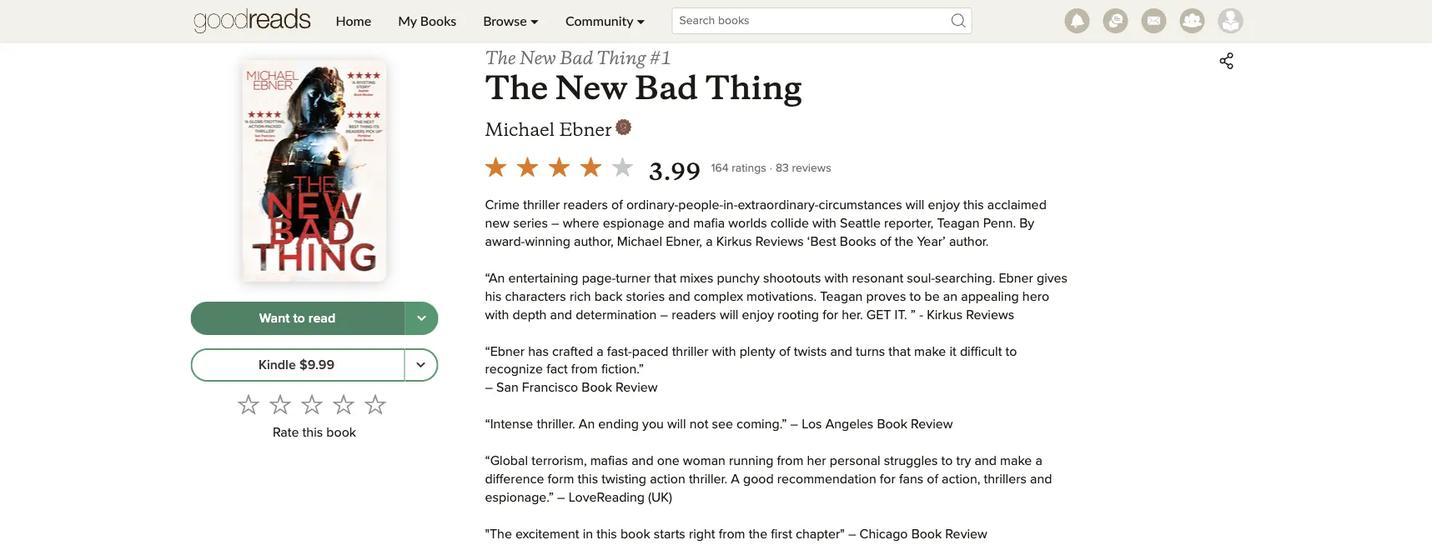 Task type: vqa. For each thing, say whether or not it's contained in the screenshot.
will
yes



Task type: describe. For each thing, give the bounding box(es) containing it.
page-
[[582, 272, 616, 285]]

has
[[528, 345, 549, 358]]

rate 1 out of 5 image
[[238, 394, 259, 415]]

angeles
[[825, 418, 873, 432]]

his
[[485, 290, 502, 304]]

make for it
[[914, 345, 946, 358]]

entertaining
[[508, 272, 578, 285]]

paced
[[632, 345, 668, 358]]

espionage."
[[485, 491, 554, 505]]

michael  ebner
[[485, 118, 612, 141]]

– inside crime thriller readers of ordinary-people-in-extraordinary-circumstances will enjoy this acclaimed new series – where espionage and mafia worlds collide with seattle reporter, teagan penn. by award-winning author, michael ebner, a kirkus reviews 'best books of the year' author.
[[551, 217, 559, 231]]

"
[[911, 309, 916, 322]]

depth
[[513, 309, 547, 322]]

164 ratings
[[711, 163, 766, 174]]

san
[[496, 382, 519, 395]]

michael inside crime thriller readers of ordinary-people-in-extraordinary-circumstances will enjoy this acclaimed new series – where espionage and mafia worlds collide with seattle reporter, teagan penn. by award-winning author, michael ebner, a kirkus reviews 'best books of the year' author.
[[617, 235, 662, 249]]

new down browse ▾ link
[[519, 46, 556, 69]]

"ebner has crafted a fast-paced thriller with plenty of twists and turns that make it difficult to recognize fact from fiction." – san francisco book review
[[485, 345, 1017, 395]]

book title: the new bad thing element
[[485, 68, 802, 108]]

be
[[925, 290, 940, 304]]

a inside "ebner has crafted a fast-paced thriller with plenty of twists and turns that make it difficult to recognize fact from fiction." – san francisco book review
[[597, 345, 604, 358]]

1 horizontal spatial bad
[[635, 68, 698, 108]]

twisting
[[602, 473, 646, 486]]

right
[[689, 528, 715, 541]]

her.
[[842, 309, 863, 322]]

0 horizontal spatial thing
[[597, 46, 646, 69]]

will inside crime thriller readers of ordinary-people-in-extraordinary-circumstances will enjoy this acclaimed new series – where espionage and mafia worlds collide with seattle reporter, teagan penn. by award-winning author, michael ebner, a kirkus reviews 'best books of the year' author.
[[906, 199, 924, 212]]

recommendation
[[777, 473, 876, 486]]

crime
[[485, 199, 520, 212]]

83 reviews
[[776, 163, 831, 174]]

rating 3.99 out of 5 image
[[480, 151, 638, 183]]

1 the from the top
[[485, 46, 516, 69]]

thrillers
[[984, 473, 1027, 486]]

the new bad thing #1 the new bad thing
[[485, 46, 802, 108]]

woman
[[683, 455, 726, 468]]

average rating of 3.99 stars. figure
[[480, 151, 711, 188]]

1 horizontal spatial book
[[620, 528, 650, 541]]

want to read
[[259, 312, 335, 325]]

a inside crime thriller readers of ordinary-people-in-extraordinary-circumstances will enjoy this acclaimed new series – where espionage and mafia worlds collide with seattle reporter, teagan penn. by award-winning author, michael ebner, a kirkus reviews 'best books of the year' author.
[[706, 235, 713, 249]]

from for starts
[[719, 528, 745, 541]]

motivations.
[[746, 290, 817, 304]]

searching.
[[935, 272, 995, 285]]

author,
[[574, 235, 614, 249]]

rate 5 out of 5 image
[[364, 394, 386, 415]]

circumstances
[[819, 199, 902, 212]]

reporter,
[[884, 217, 934, 231]]

it.
[[895, 309, 907, 322]]

browse ▾
[[483, 13, 539, 29]]

make for a
[[1000, 455, 1032, 468]]

profile image for bob builder. image
[[1218, 8, 1243, 33]]

reviews
[[792, 163, 831, 174]]

back
[[594, 290, 623, 304]]

"the
[[485, 528, 512, 541]]

kirkus inside "an entertaining page-turner that mixes punchy shootouts with resonant soul-searching. ebner gives his characters rich back stories and complex motivations. teagan proves to be an appealing hero with depth and determination – readers will enjoy rooting for her. get it. " - kirkus reviews
[[927, 309, 963, 322]]

see
[[712, 418, 733, 432]]

enjoy inside crime thriller readers of ordinary-people-in-extraordinary-circumstances will enjoy this acclaimed new series – where espionage and mafia worlds collide with seattle reporter, teagan penn. by award-winning author, michael ebner, a kirkus reviews 'best books of the year' author.
[[928, 199, 960, 212]]

164 ratings and 83 reviews figure
[[711, 158, 831, 178]]

difficult
[[960, 345, 1002, 358]]

rate
[[273, 427, 299, 440]]

mafia
[[693, 217, 725, 231]]

2 vertical spatial review
[[945, 528, 987, 541]]

my books link
[[385, 0, 470, 42]]

will inside "an entertaining page-turner that mixes punchy shootouts with resonant soul-searching. ebner gives his characters rich back stories and complex motivations. teagan proves to be an appealing hero with depth and determination – readers will enjoy rooting for her. get it. " - kirkus reviews
[[720, 309, 738, 322]]

coming."
[[737, 418, 787, 432]]

chapter"
[[796, 528, 845, 541]]

soul-
[[907, 272, 935, 285]]

terrorism,
[[531, 455, 587, 468]]

and down mixes
[[668, 290, 690, 304]]

of inside the "global terrorism, mafias and one woman running from her personal struggles to try and make a difference form this twisting action thriller. a good recommendation for fans of action, thrillers and espionage." – lovereading (uk)
[[927, 473, 938, 486]]

reviews inside "an entertaining page-turner that mixes punchy shootouts with resonant soul-searching. ebner gives his characters rich back stories and complex motivations. teagan proves to be an appealing hero with depth and determination – readers will enjoy rooting for her. get it. " - kirkus reviews
[[966, 309, 1014, 322]]

from for woman
[[777, 455, 804, 468]]

thriller inside crime thriller readers of ordinary-people-in-extraordinary-circumstances will enjoy this acclaimed new series – where espionage and mafia worlds collide with seattle reporter, teagan penn. by award-winning author, michael ebner, a kirkus reviews 'best books of the year' author.
[[523, 199, 560, 212]]

hero
[[1022, 290, 1049, 304]]

▾ for community ▾
[[637, 13, 645, 29]]

by
[[1019, 217, 1034, 231]]

review inside "ebner has crafted a fast-paced thriller with plenty of twists and turns that make it difficult to recognize fact from fiction." – san francisco book review
[[616, 382, 658, 395]]

for inside "an entertaining page-turner that mixes punchy shootouts with resonant soul-searching. ebner gives his characters rich back stories and complex motivations. teagan proves to be an appealing hero with depth and determination – readers will enjoy rooting for her. get it. " - kirkus reviews
[[822, 309, 838, 322]]

collide
[[771, 217, 809, 231]]

that inside "ebner has crafted a fast-paced thriller with plenty of twists and turns that make it difficult to recognize fact from fiction." – san francisco book review
[[888, 345, 911, 358]]

$9.99
[[299, 359, 334, 372]]

– inside the "global terrorism, mafias and one woman running from her personal struggles to try and make a difference form this twisting action thriller. a good recommendation for fans of action, thrillers and espionage." – lovereading (uk)
[[557, 491, 565, 505]]

"global
[[485, 455, 528, 468]]

1 vertical spatial review
[[911, 418, 953, 432]]

"the excitement in this book starts right from the first chapter" – chicago book review
[[485, 528, 987, 541]]

punchy
[[717, 272, 760, 285]]

new
[[485, 217, 510, 231]]

not
[[689, 418, 708, 432]]

want to read button
[[191, 302, 405, 335]]

turner
[[616, 272, 651, 285]]

author.
[[949, 235, 989, 249]]

award-
[[485, 235, 525, 249]]

rate 4 out of 5 image
[[333, 394, 354, 415]]

browse
[[483, 13, 527, 29]]

appealing
[[961, 290, 1019, 304]]

rich
[[570, 290, 591, 304]]

new up goodreads author icon
[[555, 68, 628, 108]]

proves
[[866, 290, 906, 304]]

crafted
[[552, 345, 593, 358]]

ordinary-
[[626, 199, 678, 212]]

83
[[776, 163, 789, 174]]

1 horizontal spatial book
[[877, 418, 907, 432]]

shootouts
[[763, 272, 821, 285]]

and right try
[[975, 455, 997, 468]]

want
[[259, 312, 290, 325]]

– inside "ebner has crafted a fast-paced thriller with plenty of twists and turns that make it difficult to recognize fact from fiction." – san francisco book review
[[485, 382, 493, 395]]

"global terrorism, mafias and one woman running from her personal struggles to try and make a difference form this twisting action thriller. a good recommendation for fans of action, thrillers and espionage." – lovereading (uk)
[[485, 455, 1052, 505]]

one
[[657, 455, 680, 468]]

rate 2 out of 5 image
[[269, 394, 291, 415]]

0 vertical spatial thriller.
[[537, 418, 575, 432]]

resonant
[[852, 272, 903, 285]]

readers inside crime thriller readers of ordinary-people-in-extraordinary-circumstances will enjoy this acclaimed new series – where espionage and mafia worlds collide with seattle reporter, teagan penn. by award-winning author, michael ebner, a kirkus reviews 'best books of the year' author.
[[563, 199, 608, 212]]

community ▾ link
[[552, 0, 658, 42]]

0 horizontal spatial ebner
[[559, 118, 612, 141]]

0 horizontal spatial bad
[[559, 46, 593, 69]]

thriller. inside the "global terrorism, mafias and one woman running from her personal struggles to try and make a difference form this twisting action thriller. a good recommendation for fans of action, thrillers and espionage." – lovereading (uk)
[[689, 473, 727, 486]]

0 vertical spatial michael
[[485, 118, 555, 141]]

fans
[[899, 473, 923, 486]]

164
[[711, 163, 729, 174]]

goodreads author image
[[615, 119, 632, 136]]

"intense thriller. an ending you will not see coming." – los angeles book review
[[485, 418, 953, 432]]

michael  ebner link
[[485, 118, 632, 141]]

1 vertical spatial the
[[749, 528, 767, 541]]

in
[[583, 528, 593, 541]]

– left los on the right
[[790, 418, 798, 432]]



Task type: locate. For each thing, give the bounding box(es) containing it.
1 horizontal spatial ebner
[[999, 272, 1033, 285]]

and inside crime thriller readers of ordinary-people-in-extraordinary-circumstances will enjoy this acclaimed new series – where espionage and mafia worlds collide with seattle reporter, teagan penn. by award-winning author, michael ebner, a kirkus reviews 'best books of the year' author.
[[668, 217, 690, 231]]

0 vertical spatial a
[[706, 235, 713, 249]]

0 horizontal spatial that
[[654, 272, 676, 285]]

1 horizontal spatial make
[[1000, 455, 1032, 468]]

mafias
[[590, 455, 628, 468]]

make inside the "global terrorism, mafias and one woman running from her personal struggles to try and make a difference form this twisting action thriller. a good recommendation for fans of action, thrillers and espionage." – lovereading (uk)
[[1000, 455, 1032, 468]]

rating 0 out of 5 group
[[233, 389, 391, 420]]

0 horizontal spatial teagan
[[820, 290, 863, 304]]

1 horizontal spatial that
[[888, 345, 911, 358]]

the left first
[[749, 528, 767, 541]]

0 vertical spatial review
[[616, 382, 658, 395]]

crime thriller readers of ordinary-people-in-extraordinary-circumstances will enjoy this acclaimed new series – where espionage and mafia worlds collide with seattle reporter, teagan penn. by award-winning author, michael ebner, a kirkus reviews 'best books of the year' author.
[[485, 199, 1047, 249]]

ebner left goodreads author icon
[[559, 118, 612, 141]]

Search by book title or ISBN text field
[[672, 8, 972, 34]]

0 vertical spatial reviews
[[755, 235, 804, 249]]

and
[[668, 217, 690, 231], [668, 290, 690, 304], [550, 309, 572, 322], [830, 345, 852, 358], [632, 455, 654, 468], [975, 455, 997, 468], [1030, 473, 1052, 486]]

excitement
[[515, 528, 579, 541]]

1 horizontal spatial michael
[[617, 235, 662, 249]]

ebner
[[559, 118, 612, 141], [999, 272, 1033, 285]]

action
[[650, 473, 685, 486]]

thing
[[597, 46, 646, 69], [705, 68, 802, 108]]

of down reporter,
[[880, 235, 891, 249]]

and up ebner,
[[668, 217, 690, 231]]

from left her
[[777, 455, 804, 468]]

3.99
[[648, 157, 701, 187]]

home link
[[322, 0, 385, 42]]

to inside button
[[293, 312, 305, 325]]

enjoy down motivations. in the right bottom of the page
[[742, 309, 774, 322]]

1 horizontal spatial thriller.
[[689, 473, 727, 486]]

– down form
[[557, 491, 565, 505]]

first
[[771, 528, 792, 541]]

books right my
[[420, 13, 456, 29]]

1 vertical spatial thriller.
[[689, 473, 727, 486]]

0 horizontal spatial enjoy
[[742, 309, 774, 322]]

0 vertical spatial readers
[[563, 199, 608, 212]]

get
[[866, 309, 891, 322]]

0 horizontal spatial books
[[420, 13, 456, 29]]

2 vertical spatial from
[[719, 528, 745, 541]]

enjoy up year'
[[928, 199, 960, 212]]

home image
[[194, 0, 311, 42]]

0 vertical spatial enjoy
[[928, 199, 960, 212]]

to
[[910, 290, 921, 304], [293, 312, 305, 325], [1005, 345, 1017, 358], [941, 455, 953, 468]]

– left chicago
[[848, 528, 856, 541]]

0 horizontal spatial reviews
[[755, 235, 804, 249]]

will
[[906, 199, 924, 212], [720, 309, 738, 322], [667, 418, 686, 432]]

0 vertical spatial thriller
[[523, 199, 560, 212]]

that right 'turns' at the bottom right of page
[[888, 345, 911, 358]]

1 vertical spatial thriller
[[672, 345, 709, 358]]

and left "one"
[[632, 455, 654, 468]]

and left 'turns' at the bottom right of page
[[830, 345, 852, 358]]

advertisement region
[[312, 0, 1121, 16]]

good
[[743, 473, 774, 486]]

to inside "an entertaining page-turner that mixes punchy shootouts with resonant soul-searching. ebner gives his characters rich back stories and complex motivations. teagan proves to be an appealing hero with depth and determination – readers will enjoy rooting for her. get it. " - kirkus reviews
[[910, 290, 921, 304]]

'best
[[807, 235, 836, 249]]

0 vertical spatial ebner
[[559, 118, 612, 141]]

–
[[551, 217, 559, 231], [660, 309, 668, 322], [485, 382, 493, 395], [790, 418, 798, 432], [557, 491, 565, 505], [848, 528, 856, 541]]

0 horizontal spatial michael
[[485, 118, 555, 141]]

0 horizontal spatial readers
[[563, 199, 608, 212]]

2 vertical spatial a
[[1035, 455, 1042, 468]]

and right thrillers
[[1030, 473, 1052, 486]]

michael up rating 3.99 out of 5 image
[[485, 118, 555, 141]]

and inside "ebner has crafted a fast-paced thriller with plenty of twists and turns that make it difficult to recognize fact from fiction." – san francisco book review
[[830, 345, 852, 358]]

"an
[[485, 272, 505, 285]]

thriller up series
[[523, 199, 560, 212]]

for
[[822, 309, 838, 322], [880, 473, 896, 486]]

kirkus inside crime thriller readers of ordinary-people-in-extraordinary-circumstances will enjoy this acclaimed new series – where espionage and mafia worlds collide with seattle reporter, teagan penn. by award-winning author, michael ebner, a kirkus reviews 'best books of the year' author.
[[716, 235, 752, 249]]

year'
[[917, 235, 946, 249]]

reviews down appealing
[[966, 309, 1014, 322]]

will left not at the left bottom
[[667, 418, 686, 432]]

a right try
[[1035, 455, 1042, 468]]

thriller right paced
[[672, 345, 709, 358]]

1 horizontal spatial thriller
[[672, 345, 709, 358]]

rooting
[[777, 309, 819, 322]]

1 vertical spatial from
[[777, 455, 804, 468]]

1 vertical spatial teagan
[[820, 290, 863, 304]]

to left read
[[293, 312, 305, 325]]

1 vertical spatial books
[[840, 235, 876, 249]]

an
[[579, 418, 595, 432]]

0 horizontal spatial book
[[582, 382, 612, 395]]

starts
[[654, 528, 685, 541]]

ebner up "hero"
[[999, 272, 1033, 285]]

from right right on the bottom of page
[[719, 528, 745, 541]]

teagan inside "an entertaining page-turner that mixes punchy shootouts with resonant soul-searching. ebner gives his characters rich back stories and complex motivations. teagan proves to be an appealing hero with depth and determination – readers will enjoy rooting for her. get it. " - kirkus reviews
[[820, 290, 863, 304]]

0 horizontal spatial from
[[571, 363, 598, 377]]

book down fiction."
[[582, 382, 612, 395]]

0 vertical spatial teagan
[[937, 217, 980, 231]]

1 vertical spatial will
[[720, 309, 738, 322]]

2 the from the top
[[485, 68, 548, 108]]

thriller. left an
[[537, 418, 575, 432]]

0 vertical spatial kirkus
[[716, 235, 752, 249]]

1 vertical spatial reviews
[[966, 309, 1014, 322]]

los
[[802, 418, 822, 432]]

and down rich
[[550, 309, 572, 322]]

▾ for browse ▾
[[530, 13, 539, 29]]

1 horizontal spatial a
[[706, 235, 713, 249]]

a down mafia
[[706, 235, 713, 249]]

that up stories
[[654, 272, 676, 285]]

0 horizontal spatial thriller.
[[537, 418, 575, 432]]

0 vertical spatial from
[[571, 363, 598, 377]]

0 vertical spatial make
[[914, 345, 946, 358]]

a inside the "global terrorism, mafias and one woman running from her personal struggles to try and make a difference form this twisting action thriller. a good recommendation for fans of action, thrillers and espionage." – lovereading (uk)
[[1035, 455, 1042, 468]]

make left it at the right of the page
[[914, 345, 946, 358]]

thriller inside "ebner has crafted a fast-paced thriller with plenty of twists and turns that make it difficult to recognize fact from fiction." – san francisco book review
[[672, 345, 709, 358]]

– left san at the left bottom of page
[[485, 382, 493, 395]]

complex
[[694, 290, 743, 304]]

book left starts on the bottom of page
[[620, 528, 650, 541]]

review down action,
[[945, 528, 987, 541]]

for left her.
[[822, 309, 838, 322]]

kindle
[[259, 359, 296, 372]]

winning
[[525, 235, 570, 249]]

reviews down collide
[[755, 235, 804, 249]]

the
[[485, 46, 516, 69], [485, 68, 548, 108]]

thriller
[[523, 199, 560, 212], [672, 345, 709, 358]]

0 vertical spatial will
[[906, 199, 924, 212]]

– down stories
[[660, 309, 668, 322]]

readers up 'where'
[[563, 199, 608, 212]]

the
[[895, 235, 913, 249], [749, 528, 767, 541]]

new
[[519, 46, 556, 69], [555, 68, 628, 108]]

it
[[949, 345, 956, 358]]

to inside the "global terrorism, mafias and one woman running from her personal struggles to try and make a difference form this twisting action thriller. a good recommendation for fans of action, thrillers and espionage." – lovereading (uk)
[[941, 455, 953, 468]]

michael
[[485, 118, 555, 141], [617, 235, 662, 249]]

with down his
[[485, 309, 509, 322]]

difference
[[485, 473, 544, 486]]

1 vertical spatial book
[[877, 418, 907, 432]]

from inside "ebner has crafted a fast-paced thriller with plenty of twists and turns that make it difficult to recognize fact from fiction." – san francisco book review
[[571, 363, 598, 377]]

1 horizontal spatial teagan
[[937, 217, 980, 231]]

where
[[563, 217, 599, 231]]

teagan up her.
[[820, 290, 863, 304]]

0 horizontal spatial book
[[326, 427, 356, 440]]

gives
[[1037, 272, 1068, 285]]

thriller. down 'woman'
[[689, 473, 727, 486]]

1 vertical spatial that
[[888, 345, 911, 358]]

in-
[[723, 199, 738, 212]]

make
[[914, 345, 946, 358], [1000, 455, 1032, 468]]

teagan up author. in the top right of the page
[[937, 217, 980, 231]]

the inside crime thriller readers of ordinary-people-in-extraordinary-circumstances will enjoy this acclaimed new series – where espionage and mafia worlds collide with seattle reporter, teagan penn. by award-winning author, michael ebner, a kirkus reviews 'best books of the year' author.
[[895, 235, 913, 249]]

will up reporter,
[[906, 199, 924, 212]]

0 vertical spatial book
[[582, 382, 612, 395]]

kindle $9.99 link
[[191, 349, 405, 382]]

plenty
[[740, 345, 776, 358]]

this up penn.
[[963, 199, 984, 212]]

thing up ratings
[[705, 68, 802, 108]]

to left try
[[941, 455, 953, 468]]

worlds
[[728, 217, 767, 231]]

– inside "an entertaining page-turner that mixes punchy shootouts with resonant soul-searching. ebner gives his characters rich back stories and complex motivations. teagan proves to be an appealing hero with depth and determination – readers will enjoy rooting for her. get it. " - kirkus reviews
[[660, 309, 668, 322]]

0 vertical spatial for
[[822, 309, 838, 322]]

▾
[[530, 13, 539, 29], [637, 13, 645, 29]]

None search field
[[658, 8, 985, 34]]

"ebner
[[485, 345, 525, 358]]

this inside crime thriller readers of ordinary-people-in-extraordinary-circumstances will enjoy this acclaimed new series – where espionage and mafia worlds collide with seattle reporter, teagan penn. by award-winning author, michael ebner, a kirkus reviews 'best books of the year' author.
[[963, 199, 984, 212]]

this right in
[[597, 528, 617, 541]]

extraordinary-
[[738, 199, 819, 212]]

ending
[[598, 418, 639, 432]]

1 vertical spatial make
[[1000, 455, 1032, 468]]

this right rate
[[302, 427, 323, 440]]

personal
[[830, 455, 880, 468]]

my books
[[398, 13, 456, 29]]

book up struggles
[[877, 418, 907, 432]]

0 horizontal spatial kirkus
[[716, 235, 752, 249]]

from down crafted
[[571, 363, 598, 377]]

1 horizontal spatial enjoy
[[928, 199, 960, 212]]

fact
[[546, 363, 568, 377]]

thing left #1
[[597, 46, 646, 69]]

1 horizontal spatial readers
[[671, 309, 716, 322]]

mixes
[[680, 272, 713, 285]]

0 horizontal spatial a
[[597, 345, 604, 358]]

with inside crime thriller readers of ordinary-people-in-extraordinary-circumstances will enjoy this acclaimed new series – where espionage and mafia worlds collide with seattle reporter, teagan penn. by award-winning author, michael ebner, a kirkus reviews 'best books of the year' author.
[[812, 217, 836, 231]]

2 vertical spatial will
[[667, 418, 686, 432]]

with
[[812, 217, 836, 231], [824, 272, 849, 285], [485, 309, 509, 322], [712, 345, 736, 358]]

book inside "ebner has crafted a fast-paced thriller with plenty of twists and turns that make it difficult to recognize fact from fiction." – san francisco book review
[[582, 382, 612, 395]]

1 horizontal spatial ▾
[[637, 13, 645, 29]]

browse ▾ link
[[470, 0, 552, 42]]

1 horizontal spatial from
[[719, 528, 745, 541]]

a
[[731, 473, 740, 486]]

0 horizontal spatial for
[[822, 309, 838, 322]]

0 horizontal spatial ▾
[[530, 13, 539, 29]]

make inside "ebner has crafted a fast-paced thriller with plenty of twists and turns that make it difficult to recognize fact from fiction." – san francisco book review
[[914, 345, 946, 358]]

make up thrillers
[[1000, 455, 1032, 468]]

my
[[398, 13, 417, 29]]

1 horizontal spatial will
[[720, 309, 738, 322]]

0 vertical spatial that
[[654, 272, 676, 285]]

1 vertical spatial michael
[[617, 235, 662, 249]]

her
[[807, 455, 826, 468]]

series
[[513, 217, 548, 231]]

to inside "ebner has crafted a fast-paced thriller with plenty of twists and turns that make it difficult to recognize fact from fiction." – san francisco book review
[[1005, 345, 1017, 358]]

people-
[[678, 199, 723, 212]]

2 horizontal spatial a
[[1035, 455, 1042, 468]]

twists
[[794, 345, 827, 358]]

michael down espionage
[[617, 235, 662, 249]]

review
[[616, 382, 658, 395], [911, 418, 953, 432], [945, 528, 987, 541]]

action,
[[942, 473, 980, 486]]

for left fans
[[880, 473, 896, 486]]

"intense
[[485, 418, 533, 432]]

book down rate 4 out of 5 image
[[326, 427, 356, 440]]

– up 'winning'
[[551, 217, 559, 231]]

1 ▾ from the left
[[530, 13, 539, 29]]

1 horizontal spatial kirkus
[[927, 309, 963, 322]]

of inside "ebner has crafted a fast-paced thriller with plenty of twists and turns that make it difficult to recognize fact from fiction." – san francisco book review
[[779, 345, 790, 358]]

with down 'best
[[824, 272, 849, 285]]

for inside the "global terrorism, mafias and one woman running from her personal struggles to try and make a difference form this twisting action thriller. a good recommendation for fans of action, thrillers and espionage." – lovereading (uk)
[[880, 473, 896, 486]]

review up struggles
[[911, 418, 953, 432]]

with up 'best
[[812, 217, 836, 231]]

reviews inside crime thriller readers of ordinary-people-in-extraordinary-circumstances will enjoy this acclaimed new series – where espionage and mafia worlds collide with seattle reporter, teagan penn. by award-winning author, michael ebner, a kirkus reviews 'best books of the year' author.
[[755, 235, 804, 249]]

book right chicago
[[911, 528, 942, 541]]

kirkus down "an"
[[927, 309, 963, 322]]

0 vertical spatial book
[[326, 427, 356, 440]]

2 vertical spatial book
[[911, 528, 942, 541]]

of left "twists"
[[779, 345, 790, 358]]

1 vertical spatial for
[[880, 473, 896, 486]]

2 ▾ from the left
[[637, 13, 645, 29]]

bad
[[559, 46, 593, 69], [635, 68, 698, 108]]

readers down complex
[[671, 309, 716, 322]]

the down reporter,
[[895, 235, 913, 249]]

the down browse
[[485, 46, 516, 69]]

1 horizontal spatial books
[[840, 235, 876, 249]]

from inside the "global terrorism, mafias and one woman running from her personal struggles to try and make a difference form this twisting action thriller. a good recommendation for fans of action, thrillers and espionage." – lovereading (uk)
[[777, 455, 804, 468]]

lovereading
[[569, 491, 645, 505]]

kirkus down worlds
[[716, 235, 752, 249]]

0 horizontal spatial thriller
[[523, 199, 560, 212]]

books inside crime thriller readers of ordinary-people-in-extraordinary-circumstances will enjoy this acclaimed new series – where espionage and mafia worlds collide with seattle reporter, teagan penn. by award-winning author, michael ebner, a kirkus reviews 'best books of the year' author.
[[840, 235, 876, 249]]

kindle $9.99
[[259, 359, 334, 372]]

fiction."
[[601, 363, 644, 377]]

the up michael  ebner
[[485, 68, 548, 108]]

1 vertical spatial kirkus
[[927, 309, 963, 322]]

readers
[[563, 199, 608, 212], [671, 309, 716, 322]]

books down seattle
[[840, 235, 876, 249]]

1 vertical spatial ebner
[[999, 272, 1033, 285]]

readers inside "an entertaining page-turner that mixes punchy shootouts with resonant soul-searching. ebner gives his characters rich back stories and complex motivations. teagan proves to be an appealing hero with depth and determination – readers will enjoy rooting for her. get it. " - kirkus reviews
[[671, 309, 716, 322]]

will down complex
[[720, 309, 738, 322]]

1 horizontal spatial reviews
[[966, 309, 1014, 322]]

1 vertical spatial book
[[620, 528, 650, 541]]

to left "be" at the bottom of the page
[[910, 290, 921, 304]]

ebner inside "an entertaining page-turner that mixes punchy shootouts with resonant soul-searching. ebner gives his characters rich back stories and complex motivations. teagan proves to be an appealing hero with depth and determination – readers will enjoy rooting for her. get it. " - kirkus reviews
[[999, 272, 1033, 285]]

francisco
[[522, 382, 578, 395]]

read
[[308, 312, 335, 325]]

0 horizontal spatial make
[[914, 345, 946, 358]]

a left fast-
[[597, 345, 604, 358]]

0 vertical spatial books
[[420, 13, 456, 29]]

rate 3 out of 5 image
[[301, 394, 323, 415]]

1 horizontal spatial thing
[[705, 68, 802, 108]]

enjoy inside "an entertaining page-turner that mixes punchy shootouts with resonant soul-searching. ebner gives his characters rich back stories and complex motivations. teagan proves to be an appealing hero with depth and determination – readers will enjoy rooting for her. get it. " - kirkus reviews
[[742, 309, 774, 322]]

this up lovereading
[[578, 473, 598, 486]]

▾ right community
[[637, 13, 645, 29]]

review down fiction."
[[616, 382, 658, 395]]

of right fans
[[927, 473, 938, 486]]

try
[[956, 455, 971, 468]]

with left plenty
[[712, 345, 736, 358]]

2 horizontal spatial from
[[777, 455, 804, 468]]

stories
[[626, 290, 665, 304]]

of up espionage
[[611, 199, 623, 212]]

1 vertical spatial a
[[597, 345, 604, 358]]

teagan inside crime thriller readers of ordinary-people-in-extraordinary-circumstances will enjoy this acclaimed new series – where espionage and mafia worlds collide with seattle reporter, teagan penn. by award-winning author, michael ebner, a kirkus reviews 'best books of the year' author.
[[937, 217, 980, 231]]

penn.
[[983, 217, 1016, 231]]

▾ right browse
[[530, 13, 539, 29]]

1 vertical spatial readers
[[671, 309, 716, 322]]

an
[[943, 290, 958, 304]]

to right difficult on the bottom right of page
[[1005, 345, 1017, 358]]

1 horizontal spatial the
[[895, 235, 913, 249]]

that inside "an entertaining page-turner that mixes punchy shootouts with resonant soul-searching. ebner gives his characters rich back stories and complex motivations. teagan proves to be an appealing hero with depth and determination – readers will enjoy rooting for her. get it. " - kirkus reviews
[[654, 272, 676, 285]]

-
[[919, 309, 923, 322]]

chicago
[[860, 528, 908, 541]]

seattle
[[840, 217, 881, 231]]

0 horizontal spatial the
[[749, 528, 767, 541]]

0 horizontal spatial will
[[667, 418, 686, 432]]

2 horizontal spatial book
[[911, 528, 942, 541]]

with inside "ebner has crafted a fast-paced thriller with plenty of twists and turns that make it difficult to recognize fact from fiction." – san francisco book review
[[712, 345, 736, 358]]

this inside the "global terrorism, mafias and one woman running from her personal struggles to try and make a difference form this twisting action thriller. a good recommendation for fans of action, thrillers and espionage." – lovereading (uk)
[[578, 473, 598, 486]]

teagan
[[937, 217, 980, 231], [820, 290, 863, 304]]

rate this book element
[[191, 389, 438, 446]]

2 horizontal spatial will
[[906, 199, 924, 212]]

1 vertical spatial enjoy
[[742, 309, 774, 322]]

turns
[[856, 345, 885, 358]]

0 vertical spatial the
[[895, 235, 913, 249]]

1 horizontal spatial for
[[880, 473, 896, 486]]



